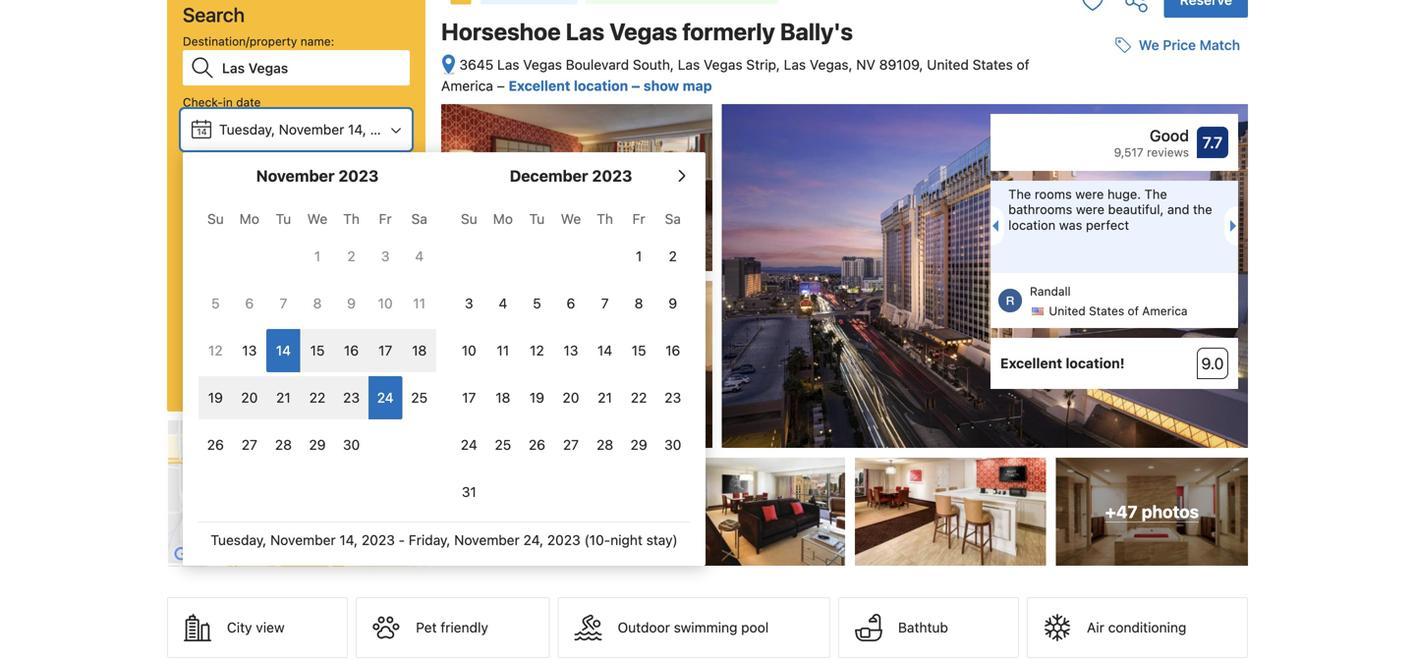 Task type: locate. For each thing, give the bounding box(es) containing it.
22 cell
[[301, 373, 335, 420]]

12 November 2023 checkbox
[[199, 329, 233, 373]]

15 cell
[[301, 325, 335, 373]]

mo for november
[[240, 211, 259, 227]]

2 6 from the left
[[567, 295, 575, 312]]

the rooms were huge. the bathrooms were beautiful, and the location was perfect
[[1009, 187, 1213, 232]]

1 29 from the left
[[309, 437, 326, 453]]

9 right 8 december 2023 checkbox
[[669, 295, 677, 312]]

26 inside checkbox
[[529, 437, 546, 453]]

12 inside checkbox
[[530, 343, 544, 359]]

0 vertical spatial america
[[441, 78, 493, 94]]

show
[[644, 78, 680, 94]]

2 21 from the left
[[598, 390, 612, 406]]

swimming
[[674, 620, 738, 636]]

17 cell
[[368, 325, 402, 373]]

25 December 2023 checkbox
[[486, 424, 520, 467]]

1 horizontal spatial 7
[[601, 295, 609, 312]]

1 for november
[[314, 248, 321, 264]]

2 22 from the left
[[631, 390, 647, 406]]

friday, down out
[[219, 180, 261, 197]]

1 26 from the left
[[207, 437, 224, 453]]

1 horizontal spatial 24,
[[524, 532, 544, 549]]

12 for the 12 november 2023 checkbox on the left of page
[[208, 343, 223, 359]]

0 horizontal spatial 24,
[[334, 180, 354, 197]]

united
[[927, 57, 969, 73], [1049, 304, 1086, 318]]

29
[[309, 437, 326, 453], [631, 437, 648, 453]]

12 down i'm
[[208, 343, 223, 359]]

1 vertical spatial 17
[[462, 390, 476, 406]]

28 for 28 option
[[597, 437, 614, 453]]

2 fr from the left
[[633, 211, 646, 227]]

17 inside option
[[462, 390, 476, 406]]

8 right 7 checkbox
[[635, 295, 643, 312]]

21 inside option
[[598, 390, 612, 406]]

15 right 14 checkbox
[[632, 343, 646, 359]]

november inside button
[[265, 180, 330, 197]]

0 horizontal spatial sa
[[411, 211, 428, 227]]

24 for 24 november 2023 option
[[377, 390, 394, 406]]

0 horizontal spatial 29
[[309, 437, 326, 453]]

– down horseshoe
[[497, 78, 505, 94]]

17
[[379, 343, 392, 359], [462, 390, 476, 406]]

fr up 1 december 2023 option
[[633, 211, 646, 227]]

30 for 30 december 2023 option
[[665, 437, 682, 453]]

1 28 from the left
[[275, 437, 292, 453]]

1 horizontal spatial sa
[[665, 211, 681, 227]]

scored 9.0 element
[[1197, 348, 1229, 380]]

27 right 26 checkbox
[[563, 437, 579, 453]]

2 13 from the left
[[564, 343, 579, 359]]

2023 down tuesday, november 14, 2023
[[339, 167, 379, 185]]

1 horizontal spatial 15
[[632, 343, 646, 359]]

0 vertical spatial of
[[1017, 57, 1030, 73]]

0 horizontal spatial 9
[[347, 295, 356, 312]]

1 horizontal spatial 24
[[461, 437, 478, 453]]

of
[[1017, 57, 1030, 73], [1128, 304, 1139, 318]]

25 left 26 checkbox
[[495, 437, 511, 453]]

su for november
[[207, 211, 224, 227]]

0 horizontal spatial 8
[[313, 295, 322, 312]]

21 November 2023 checkbox
[[267, 377, 301, 420]]

good 9,517 reviews
[[1114, 126, 1189, 159]]

10 left 11 december 2023 checkbox
[[462, 343, 477, 359]]

29 December 2023 checkbox
[[622, 424, 656, 467]]

19 right 18 checkbox
[[530, 390, 545, 406]]

17 inside checkbox
[[379, 343, 392, 359]]

+47 photos link
[[1056, 458, 1248, 566]]

th up 'room'
[[343, 211, 360, 227]]

1 vertical spatial date
[[244, 154, 269, 168]]

check- for out
[[183, 154, 223, 168]]

13 left 14 checkbox
[[564, 343, 579, 359]]

1 8 from the left
[[313, 295, 322, 312]]

the up beautiful,
[[1145, 187, 1168, 202]]

tuesday, down in
[[219, 121, 275, 138]]

friday, inside button
[[219, 180, 261, 197]]

9 right 8 option
[[347, 295, 356, 312]]

pet friendly button
[[356, 598, 550, 659]]

vegas
[[610, 18, 678, 45], [523, 57, 562, 73], [704, 57, 743, 73]]

2 horizontal spatial 1
[[636, 248, 642, 264]]

1 mo from the left
[[240, 211, 259, 227]]

2 tu from the left
[[529, 211, 545, 227]]

17 left 18 checkbox
[[462, 390, 476, 406]]

1 horizontal spatial tu
[[529, 211, 545, 227]]

14 cell
[[267, 325, 301, 373]]

23 cell
[[335, 373, 368, 420]]

0 horizontal spatial america
[[441, 78, 493, 94]]

0 horizontal spatial states
[[973, 57, 1013, 73]]

2 9 from the left
[[669, 295, 677, 312]]

26 inside option
[[207, 437, 224, 453]]

13 inside checkbox
[[564, 343, 579, 359]]

4 right 3 december 2023 checkbox on the left top of page
[[499, 295, 508, 312]]

0 horizontal spatial 18
[[412, 343, 427, 359]]

1 30 from the left
[[343, 437, 360, 453]]

location inside the rooms were huge. the bathrooms were beautiful, and the location was perfect
[[1009, 218, 1056, 232]]

united down randall
[[1049, 304, 1086, 318]]

10 December 2023 checkbox
[[452, 329, 486, 373]]

1 check- from the top
[[183, 95, 223, 109]]

1 horizontal spatial 23
[[665, 390, 681, 406]]

search
[[183, 3, 245, 26], [272, 355, 321, 374]]

13 for 13 option
[[242, 343, 257, 359]]

3645
[[460, 57, 494, 73]]

12 right 11 december 2023 checkbox
[[530, 343, 544, 359]]

21 left 22 option on the bottom of page
[[276, 390, 291, 406]]

vegas up south,
[[610, 18, 678, 45]]

23 left 24 november 2023 option
[[343, 390, 360, 406]]

united inside the 3645 las vegas boulevard south, las vegas strip, las vegas, nv 89109, united states of america
[[927, 57, 969, 73]]

27
[[242, 437, 257, 453], [563, 437, 579, 453]]

search button
[[183, 341, 410, 388]]

8
[[313, 295, 322, 312], [635, 295, 643, 312]]

2 19 from the left
[[530, 390, 545, 406]]

2023
[[370, 121, 404, 138], [339, 167, 379, 185], [592, 167, 632, 185], [358, 180, 391, 197], [362, 532, 395, 549], [547, 532, 581, 549]]

date right out
[[244, 154, 269, 168]]

1 horizontal spatial 3
[[465, 295, 473, 312]]

1 22 from the left
[[309, 390, 326, 406]]

pet friendly
[[416, 620, 488, 636]]

4
[[415, 248, 424, 264], [499, 295, 508, 312]]

1 horizontal spatial 17
[[462, 390, 476, 406]]

2 grid from the left
[[452, 200, 690, 514]]

30 inside option
[[343, 437, 360, 453]]

stay)
[[647, 532, 678, 549]]

su right 10-
[[207, 211, 224, 227]]

22 inside 22 option
[[309, 390, 326, 406]]

5 December 2023 checkbox
[[520, 282, 554, 325]]

0 horizontal spatial the
[[1009, 187, 1032, 202]]

1 were from the top
[[1076, 187, 1104, 202]]

vegas for formerly
[[610, 18, 678, 45]]

16 right the 15 december 2023 checkbox
[[666, 343, 681, 359]]

0 horizontal spatial –
[[497, 78, 505, 94]]

1 horizontal spatial th
[[597, 211, 613, 227]]

1 horizontal spatial 8
[[635, 295, 643, 312]]

november 2023
[[256, 167, 379, 185]]

15 inside option
[[310, 343, 325, 359]]

0 horizontal spatial th
[[343, 211, 360, 227]]

7 December 2023 checkbox
[[588, 282, 622, 325]]

1 horizontal spatial 12
[[530, 343, 544, 359]]

1 horizontal spatial 20
[[563, 390, 579, 406]]

check- for in
[[183, 95, 223, 109]]

0 horizontal spatial 19
[[208, 390, 223, 406]]

1 vertical spatial check-
[[183, 154, 223, 168]]

19 inside 19 november 2023 'checkbox'
[[208, 390, 223, 406]]

16 inside option
[[666, 343, 681, 359]]

0 horizontal spatial ·
[[246, 247, 250, 263]]

0 horizontal spatial 3
[[381, 248, 390, 264]]

0 horizontal spatial 7
[[280, 295, 287, 312]]

1 horizontal spatial 6
[[567, 295, 575, 312]]

2 8 from the left
[[635, 295, 643, 312]]

28 December 2023 checkbox
[[588, 424, 622, 467]]

1 16 from the left
[[344, 343, 359, 359]]

16 for 16 "option" at the left of page
[[344, 343, 359, 359]]

search section
[[159, 0, 706, 568]]

fr for december 2023
[[633, 211, 646, 227]]

las
[[566, 18, 605, 45], [497, 57, 520, 73], [678, 57, 700, 73], [784, 57, 806, 73]]

7 up for
[[280, 295, 287, 312]]

1 the from the left
[[1009, 187, 1032, 202]]

8 inside 8 option
[[313, 295, 322, 312]]

excellent left location!
[[1001, 356, 1063, 372]]

0 horizontal spatial 13
[[242, 343, 257, 359]]

28 inside 28 checkbox
[[275, 437, 292, 453]]

&
[[276, 288, 285, 302]]

10 inside checkbox
[[378, 295, 393, 312]]

18
[[412, 343, 427, 359], [496, 390, 511, 406]]

previous image
[[987, 220, 999, 232]]

16 right the 15 november 2023 option
[[344, 343, 359, 359]]

2 30 from the left
[[665, 437, 682, 453]]

11 right 10 december 2023 checkbox
[[497, 343, 509, 359]]

7 November 2023 checkbox
[[267, 282, 301, 325]]

0 vertical spatial check-
[[183, 95, 223, 109]]

1 horizontal spatial 19
[[530, 390, 545, 406]]

1 vertical spatial location
[[1009, 218, 1056, 232]]

2 5 from the left
[[533, 295, 541, 312]]

price
[[1163, 37, 1196, 53]]

10 November 2023 checkbox
[[368, 282, 402, 325]]

0 vertical spatial 4
[[415, 248, 424, 264]]

13 November 2023 checkbox
[[233, 329, 267, 373]]

we for november 2023
[[307, 211, 328, 227]]

the up "bathrooms"
[[1009, 187, 1032, 202]]

0 vertical spatial search
[[183, 3, 245, 26]]

6 up traveling at the top
[[245, 295, 254, 312]]

night
[[201, 213, 230, 227], [611, 532, 643, 549]]

vegas up map
[[704, 57, 743, 73]]

1 horizontal spatial excellent
[[1001, 356, 1063, 372]]

25 right 24 november 2023 option
[[411, 390, 428, 406]]

0 horizontal spatial 6
[[245, 295, 254, 312]]

8 for 8 option
[[313, 295, 322, 312]]

2023 left -
[[362, 532, 395, 549]]

18 November 2023 checkbox
[[402, 329, 436, 373]]

3 inside option
[[381, 248, 390, 264]]

2023 inside button
[[358, 180, 391, 197]]

1 13 from the left
[[242, 343, 257, 359]]

tu
[[276, 211, 291, 227], [529, 211, 545, 227]]

0 horizontal spatial friday,
[[219, 180, 261, 197]]

1 fr from the left
[[379, 211, 392, 227]]

las right 3645
[[497, 57, 520, 73]]

tuesday, up city
[[211, 532, 267, 549]]

25 November 2023 checkbox
[[402, 377, 436, 420]]

29 right 28 option
[[631, 437, 648, 453]]

– excellent location – show map
[[497, 78, 712, 94]]

11 right 10 checkbox
[[413, 295, 426, 312]]

30 for 30 option
[[343, 437, 360, 453]]

8 inside 8 december 2023 checkbox
[[635, 295, 643, 312]]

1 vertical spatial states
[[1089, 304, 1125, 318]]

3 right 'room'
[[381, 248, 390, 264]]

24 left '25 december 2023' checkbox at left
[[461, 437, 478, 453]]

14 right 13 checkbox
[[598, 343, 613, 359]]

15 inside checkbox
[[632, 343, 646, 359]]

1 vertical spatial united
[[1049, 304, 1086, 318]]

states inside the 3645 las vegas boulevard south, las vegas strip, las vegas, nv 89109, united states of america
[[973, 57, 1013, 73]]

grid for november
[[199, 200, 436, 467]]

6 November 2023 checkbox
[[233, 282, 267, 325]]

11 inside checkbox
[[497, 343, 509, 359]]

1 horizontal spatial 10
[[462, 343, 477, 359]]

th
[[343, 211, 360, 227], [597, 211, 613, 227]]

4 December 2023 checkbox
[[486, 282, 520, 325]]

18 for 18 november 2023 checkbox
[[412, 343, 427, 359]]

13 inside option
[[242, 343, 257, 359]]

1 horizontal spatial fr
[[633, 211, 646, 227]]

22 inside 22 checkbox
[[631, 390, 647, 406]]

2 23 from the left
[[665, 390, 681, 406]]

1 horizontal spatial –
[[632, 78, 640, 94]]

tu down december
[[529, 211, 545, 227]]

28
[[275, 437, 292, 453], [597, 437, 614, 453]]

–
[[497, 78, 505, 94], [632, 78, 640, 94]]

perfect
[[1086, 218, 1130, 232]]

2 inside option
[[669, 248, 677, 264]]

0 horizontal spatial 14
[[197, 127, 207, 137]]

excellent down boulevard on the top
[[509, 78, 571, 94]]

1 vertical spatial friday,
[[409, 532, 451, 549]]

4 inside checkbox
[[415, 248, 424, 264]]

19 left 20 'checkbox'
[[208, 390, 223, 406]]

1 tu from the left
[[276, 211, 291, 227]]

2 16 from the left
[[666, 343, 681, 359]]

the
[[1009, 187, 1032, 202], [1145, 187, 1168, 202]]

0 vertical spatial 24
[[377, 390, 394, 406]]

november for tuesday, november 14, 2023 - friday, november 24, 2023 (10-night stay)
[[270, 532, 336, 549]]

15 down work at the top
[[310, 343, 325, 359]]

0 horizontal spatial 21
[[276, 390, 291, 406]]

check- up check-out date at the top of page
[[183, 95, 223, 109]]

2023 up 3 november 2023 option
[[358, 180, 391, 197]]

0 vertical spatial states
[[973, 57, 1013, 73]]

18 right 17 checkbox
[[412, 343, 427, 359]]

1 horizontal spatial we
[[561, 211, 581, 227]]

sa up '4' checkbox on the top of page
[[411, 211, 428, 227]]

were left huge.
[[1076, 187, 1104, 202]]

1 horizontal spatial the
[[1145, 187, 1168, 202]]

14, for tuesday, november 14, 2023 - friday, november 24, 2023 (10-night stay)
[[340, 532, 358, 549]]

grid
[[199, 200, 436, 467], [452, 200, 690, 514]]

29 right 28 checkbox
[[309, 437, 326, 453]]

1 horizontal spatial states
[[1089, 304, 1125, 318]]

20 inside 'checkbox'
[[241, 390, 258, 406]]

1 15 from the left
[[310, 343, 325, 359]]

· left 2 option
[[321, 247, 324, 263]]

10 right 9 checkbox
[[378, 295, 393, 312]]

3 inside checkbox
[[465, 295, 473, 312]]

8 for 8 december 2023 checkbox
[[635, 295, 643, 312]]

night left stay
[[201, 213, 230, 227]]

25 for '25 december 2023' checkbox at left
[[495, 437, 511, 453]]

1 for december
[[636, 248, 642, 264]]

21
[[276, 390, 291, 406], [598, 390, 612, 406]]

states
[[973, 57, 1013, 73], [1089, 304, 1125, 318]]

0 vertical spatial friday,
[[219, 180, 261, 197]]

1 vertical spatial excellent
[[1001, 356, 1063, 372]]

24 right 23 option
[[377, 390, 394, 406]]

2 left 3 november 2023 option
[[347, 248, 356, 264]]

14,
[[348, 121, 367, 138], [340, 532, 358, 549]]

0 horizontal spatial su
[[207, 211, 224, 227]]

19 November 2023 checkbox
[[199, 377, 233, 420]]

17 November 2023 checkbox
[[368, 329, 402, 373]]

friday, november 24, 2023 button
[[183, 170, 410, 207]]

18 for 18 checkbox
[[496, 390, 511, 406]]

20 inside 'option'
[[563, 390, 579, 406]]

16 for 16 december 2023 option
[[666, 343, 681, 359]]

9 inside 9 option
[[669, 295, 677, 312]]

2 right 1 december 2023 option
[[669, 248, 677, 264]]

check- up 10-
[[183, 154, 223, 168]]

22 December 2023 checkbox
[[622, 377, 656, 420]]

20
[[241, 390, 258, 406], [563, 390, 579, 406]]

27 right 26 option
[[242, 437, 257, 453]]

22 right 21 checkbox
[[309, 390, 326, 406]]

7 for 7 option
[[280, 295, 287, 312]]

we price match
[[1139, 37, 1241, 53]]

14 inside 14 checkbox
[[598, 343, 613, 359]]

2 26 from the left
[[529, 437, 546, 453]]

4 right 3 november 2023 option
[[415, 248, 424, 264]]

9 inside 9 checkbox
[[347, 295, 356, 312]]

24,
[[334, 180, 354, 197], [524, 532, 544, 549]]

1 th from the left
[[343, 211, 360, 227]]

0 horizontal spatial 2
[[192, 247, 200, 263]]

1 horizontal spatial 5
[[533, 295, 541, 312]]

2 mo from the left
[[493, 211, 513, 227]]

2 left adults
[[192, 247, 200, 263]]

30 December 2023 checkbox
[[656, 424, 690, 467]]

11 November 2023 checkbox
[[402, 282, 436, 325]]

12 inside checkbox
[[208, 343, 223, 359]]

·
[[246, 247, 250, 263], [321, 247, 324, 263]]

18 inside cell
[[412, 343, 427, 359]]

2 su from the left
[[461, 211, 477, 227]]

2 inside option
[[347, 248, 356, 264]]

30 inside option
[[665, 437, 682, 453]]

10 inside checkbox
[[462, 343, 477, 359]]

0 vertical spatial tuesday,
[[219, 121, 275, 138]]

boulevard
[[566, 57, 629, 73]]

sa up 2 option at left top
[[665, 211, 681, 227]]

24 cell
[[368, 373, 402, 420]]

10 for 10 checkbox
[[378, 295, 393, 312]]

26 right '25 december 2023' checkbox at left
[[529, 437, 546, 453]]

0 horizontal spatial location
[[574, 78, 628, 94]]

1 su from the left
[[207, 211, 224, 227]]

8 up work at the top
[[313, 295, 322, 312]]

24 inside cell
[[377, 390, 394, 406]]

south,
[[633, 57, 674, 73]]

tu down friday, november 24, 2023 button
[[276, 211, 291, 227]]

night left stay)
[[611, 532, 643, 549]]

we left price
[[1139, 37, 1160, 53]]

19 cell
[[199, 373, 233, 420]]

28 inside 28 option
[[597, 437, 614, 453]]

0 horizontal spatial fr
[[379, 211, 392, 227]]

1 horizontal spatial ·
[[321, 247, 324, 263]]

28 for 28 checkbox
[[275, 437, 292, 453]]

3645 las vegas boulevard south, las vegas strip, las vegas, nv 89109, united states of america
[[441, 57, 1030, 94]]

0 horizontal spatial 20
[[241, 390, 258, 406]]

7
[[280, 295, 287, 312], [601, 295, 609, 312]]

11 for 11 december 2023 checkbox
[[497, 343, 509, 359]]

th down december 2023
[[597, 211, 613, 227]]

1 – from the left
[[497, 78, 505, 94]]

3 for 3 november 2023 option
[[381, 248, 390, 264]]

1 vertical spatial tuesday,
[[211, 532, 267, 549]]

mo up 0
[[240, 211, 259, 227]]

0 horizontal spatial 27
[[242, 437, 257, 453]]

1 vertical spatial 24
[[461, 437, 478, 453]]

date for check-in date
[[236, 95, 261, 109]]

0 horizontal spatial grid
[[199, 200, 436, 467]]

date right in
[[236, 95, 261, 109]]

14 inside 14 november 2023 option
[[276, 343, 291, 359]]

19 inside 'option'
[[530, 390, 545, 406]]

2 th from the left
[[597, 211, 613, 227]]

2
[[192, 247, 200, 263], [347, 248, 356, 264], [669, 248, 677, 264]]

1 November 2023 checkbox
[[301, 235, 335, 278]]

23 for 23 december 2023 option
[[665, 390, 681, 406]]

0 horizontal spatial vegas
[[523, 57, 562, 73]]

14, for tuesday, november 14, 2023
[[348, 121, 367, 138]]

1 horizontal spatial 21
[[598, 390, 612, 406]]

0 horizontal spatial tu
[[276, 211, 291, 227]]

6
[[245, 295, 254, 312], [567, 295, 575, 312]]

14 down for
[[276, 343, 291, 359]]

1 5 from the left
[[211, 295, 220, 312]]

2 7 from the left
[[601, 295, 609, 312]]

1 7 from the left
[[280, 295, 287, 312]]

26 for 26 checkbox
[[529, 437, 546, 453]]

5 up i'm
[[211, 295, 220, 312]]

26
[[207, 437, 224, 453], [529, 437, 546, 453]]

20 right the 19 'option'
[[563, 390, 579, 406]]

1 horizontal spatial 29
[[631, 437, 648, 453]]

2 · from the left
[[321, 247, 324, 263]]

7 inside 7 option
[[280, 295, 287, 312]]

1 vertical spatial 25
[[495, 437, 511, 453]]

1 20 from the left
[[241, 390, 258, 406]]

11 inside "checkbox"
[[413, 295, 426, 312]]

17 right 16 "option" at the left of page
[[379, 343, 392, 359]]

traveling
[[221, 314, 269, 327]]

we price match button
[[1108, 28, 1248, 63]]

· left 0
[[246, 247, 250, 263]]

fr up 3 november 2023 option
[[379, 211, 392, 227]]

2 were from the top
[[1076, 202, 1105, 217]]

3 for 3 december 2023 checkbox on the left top of page
[[465, 295, 473, 312]]

0 horizontal spatial 10
[[378, 295, 393, 312]]

city view
[[227, 620, 285, 636]]

14, up november 2023
[[348, 121, 367, 138]]

0 horizontal spatial united
[[927, 57, 969, 73]]

4 for '4' checkbox on the top of page
[[415, 248, 424, 264]]

2 20 from the left
[[563, 390, 579, 406]]

4 inside '4 december 2023' option
[[499, 295, 508, 312]]

1 horizontal spatial 28
[[597, 437, 614, 453]]

1 horizontal spatial mo
[[493, 211, 513, 227]]

outdoor
[[618, 620, 670, 636]]

friendly
[[441, 620, 488, 636]]

2 12 from the left
[[530, 343, 544, 359]]

23 December 2023 checkbox
[[656, 377, 690, 420]]

19 for 19 november 2023 'checkbox'
[[208, 390, 223, 406]]

states up location!
[[1089, 304, 1125, 318]]

7 inside 7 checkbox
[[601, 295, 609, 312]]

2 15 from the left
[[632, 343, 646, 359]]

1 horizontal spatial 13
[[564, 343, 579, 359]]

2 December 2023 checkbox
[[656, 235, 690, 278]]

friday, right -
[[409, 532, 451, 549]]

18 right "17 december 2023" option
[[496, 390, 511, 406]]

i'm
[[201, 314, 217, 327]]

13
[[242, 343, 257, 359], [564, 343, 579, 359]]

21 inside checkbox
[[276, 390, 291, 406]]

Where are you going? field
[[214, 50, 410, 86]]

9
[[347, 295, 356, 312], [669, 295, 677, 312]]

16
[[344, 343, 359, 359], [666, 343, 681, 359]]

20 cell
[[233, 373, 267, 420]]

3
[[381, 248, 390, 264], [465, 295, 473, 312]]

1 grid from the left
[[199, 200, 436, 467]]

2 check- from the top
[[183, 154, 223, 168]]

1 19 from the left
[[208, 390, 223, 406]]

8 November 2023 checkbox
[[301, 282, 335, 325]]

1 · from the left
[[246, 247, 250, 263]]

5 for 5 option
[[533, 295, 541, 312]]

december
[[510, 167, 588, 185]]

0 vertical spatial night
[[201, 213, 230, 227]]

2 28 from the left
[[597, 437, 614, 453]]

we for december 2023
[[561, 211, 581, 227]]

0 vertical spatial location
[[574, 78, 628, 94]]

1 21 from the left
[[276, 390, 291, 406]]

check-
[[183, 95, 223, 109], [183, 154, 223, 168]]

24, down tuesday, november 14, 2023
[[334, 180, 354, 197]]

su up 3 december 2023 checkbox on the left top of page
[[461, 211, 477, 227]]

0 vertical spatial 24,
[[334, 180, 354, 197]]

18 December 2023 checkbox
[[486, 377, 520, 420]]

1 6 from the left
[[245, 295, 254, 312]]

2 horizontal spatial vegas
[[704, 57, 743, 73]]

1 horizontal spatial 14
[[276, 343, 291, 359]]

13 down traveling at the top
[[242, 343, 257, 359]]

1 12 from the left
[[208, 343, 223, 359]]

scored 7.7 element
[[1197, 127, 1229, 158]]

– left show
[[632, 78, 640, 94]]

20 right 19 november 2023 'checkbox'
[[241, 390, 258, 406]]

1 horizontal spatial night
[[611, 532, 643, 549]]

24 December 2023 checkbox
[[452, 424, 486, 467]]

22 right 21 december 2023 option
[[631, 390, 647, 406]]

1 horizontal spatial 27
[[563, 437, 579, 453]]

for
[[272, 314, 288, 327]]

14, left -
[[340, 532, 358, 549]]

0 vertical spatial 17
[[379, 343, 392, 359]]

1 horizontal spatial search
[[272, 355, 321, 374]]

vegas,
[[810, 57, 853, 73]]

2 sa from the left
[[665, 211, 681, 227]]

0 vertical spatial united
[[927, 57, 969, 73]]

of inside the 3645 las vegas boulevard south, las vegas strip, las vegas, nv 89109, united states of america
[[1017, 57, 1030, 73]]

26 December 2023 checkbox
[[520, 424, 554, 467]]

sa
[[411, 211, 428, 227], [665, 211, 681, 227]]

3 left '4 december 2023' option
[[465, 295, 473, 312]]

date
[[236, 95, 261, 109], [244, 154, 269, 168]]

1 sa from the left
[[411, 211, 428, 227]]

5 right '4 december 2023' option
[[533, 295, 541, 312]]

mo down december
[[493, 211, 513, 227]]

19 December 2023 checkbox
[[520, 377, 554, 420]]

23 inside cell
[[343, 390, 360, 406]]

1 horizontal spatial vegas
[[610, 18, 678, 45]]

2 horizontal spatial we
[[1139, 37, 1160, 53]]

work
[[291, 314, 318, 327]]

0 horizontal spatial search
[[183, 3, 245, 26]]

0 vertical spatial 3
[[381, 248, 390, 264]]

1 horizontal spatial su
[[461, 211, 477, 227]]

states right 89109,
[[973, 57, 1013, 73]]

1 horizontal spatial 25
[[495, 437, 511, 453]]

1 9 from the left
[[347, 295, 356, 312]]

16 inside "option"
[[344, 343, 359, 359]]

city
[[227, 620, 252, 636]]

1 23 from the left
[[343, 390, 360, 406]]

vegas down horseshoe
[[523, 57, 562, 73]]

were
[[1076, 187, 1104, 202], [1076, 202, 1105, 217]]

12
[[208, 343, 223, 359], [530, 343, 544, 359]]

9.0
[[1202, 355, 1224, 373]]



Task type: vqa. For each thing, say whether or not it's contained in the screenshot.
All associated with Review scores
no



Task type: describe. For each thing, give the bounding box(es) containing it.
2023 up november 2023
[[370, 121, 404, 138]]

rated good element
[[1001, 124, 1189, 148]]

november for tuesday, november 14, 2023
[[279, 121, 344, 138]]

city view button
[[167, 598, 348, 659]]

4 November 2023 checkbox
[[402, 235, 436, 278]]

randall
[[1030, 285, 1071, 298]]

2 adults · 0 children · 1 room button
[[183, 237, 410, 274]]

12 December 2023 checkbox
[[520, 329, 554, 373]]

bathrooms
[[1009, 202, 1073, 217]]

-
[[399, 532, 405, 549]]

7 for 7 checkbox
[[601, 295, 609, 312]]

22 November 2023 checkbox
[[301, 377, 335, 420]]

6 for 6 option
[[567, 295, 575, 312]]

89109,
[[879, 57, 924, 73]]

1 horizontal spatial friday,
[[409, 532, 451, 549]]

11 December 2023 checkbox
[[486, 329, 520, 373]]

2 the from the left
[[1145, 187, 1168, 202]]

sa for november 2023
[[411, 211, 428, 227]]

formerly
[[683, 18, 775, 45]]

17 for "17 december 2023" option
[[462, 390, 476, 406]]

9,517
[[1114, 146, 1144, 159]]

search inside button
[[272, 355, 321, 374]]

21 December 2023 checkbox
[[588, 377, 622, 420]]

21 for 21 checkbox
[[276, 390, 291, 406]]

huge.
[[1108, 187, 1141, 202]]

2 27 from the left
[[563, 437, 579, 453]]

21 for 21 december 2023 option
[[598, 390, 612, 406]]

bathtub button
[[838, 598, 1020, 659]]

december 2023
[[510, 167, 632, 185]]

strip,
[[747, 57, 780, 73]]

2 adults · 0 children · 1 room
[[192, 247, 371, 263]]

photos
[[1142, 502, 1199, 522]]

check-out date
[[183, 154, 269, 168]]

tuesday, for tuesday, november 14, 2023
[[219, 121, 275, 138]]

2023 left (10-
[[547, 532, 581, 549]]

0 horizontal spatial night
[[201, 213, 230, 227]]

30 November 2023 checkbox
[[335, 424, 368, 467]]

16 cell
[[335, 325, 368, 373]]

2 29 from the left
[[631, 437, 648, 453]]

vegas for boulevard
[[523, 57, 562, 73]]

10-
[[183, 213, 201, 227]]

bathtub
[[898, 620, 949, 636]]

friday, november 24, 2023
[[219, 180, 391, 197]]

beautiful,
[[1108, 202, 1164, 217]]

tuesday, november 14, 2023 - friday, november 24, 2023 (10-night stay)
[[211, 532, 678, 549]]

date for check-out date
[[244, 154, 269, 168]]

1 horizontal spatial of
[[1128, 304, 1139, 318]]

th for november
[[343, 211, 360, 227]]

we inside dropdown button
[[1139, 37, 1160, 53]]

15 for the 15 december 2023 checkbox
[[632, 343, 646, 359]]

28 November 2023 checkbox
[[267, 424, 301, 467]]

air conditioning button
[[1027, 598, 1248, 659]]

25 for 25 checkbox
[[411, 390, 428, 406]]

las right strip,
[[784, 57, 806, 73]]

20 for 20 'checkbox'
[[241, 390, 258, 406]]

mo for december
[[493, 211, 513, 227]]

3 December 2023 checkbox
[[452, 282, 486, 325]]

+47 photos
[[1106, 502, 1199, 522]]

23 for 23 option
[[343, 390, 360, 406]]

tu for december 2023
[[529, 211, 545, 227]]

destination/property
[[183, 34, 297, 48]]

las up boulevard on the top
[[566, 18, 605, 45]]

fr for november 2023
[[379, 211, 392, 227]]

9 for 9 option
[[669, 295, 677, 312]]

view
[[256, 620, 285, 636]]

31 December 2023 checkbox
[[452, 471, 486, 514]]

2023 right december
[[592, 167, 632, 185]]

destination/property name:
[[183, 34, 334, 48]]

19 for the 19 'option'
[[530, 390, 545, 406]]

26 November 2023 checkbox
[[199, 424, 233, 467]]

2 – from the left
[[632, 78, 640, 94]]

grid for december
[[452, 200, 690, 514]]

15 November 2023 checkbox
[[301, 329, 335, 373]]

i'm traveling for work
[[201, 314, 318, 327]]

20 December 2023 checkbox
[[554, 377, 588, 420]]

15 for the 15 november 2023 option
[[310, 343, 325, 359]]

pool
[[741, 620, 769, 636]]

18 cell
[[402, 325, 436, 373]]

adults
[[204, 247, 242, 263]]

excellent location – show map button
[[509, 78, 712, 94]]

entire
[[201, 288, 233, 302]]

8 December 2023 checkbox
[[622, 282, 656, 325]]

6 December 2023 checkbox
[[554, 282, 588, 325]]

nv
[[857, 57, 876, 73]]

14 for 14 november 2023 option
[[276, 343, 291, 359]]

7.7
[[1203, 133, 1223, 152]]

tuesday, for tuesday, november 14, 2023 - friday, november 24, 2023 (10-night stay)
[[211, 532, 267, 549]]

in
[[223, 95, 233, 109]]

tuesday, november 14, 2023
[[219, 121, 404, 138]]

1 inside button
[[328, 247, 334, 263]]

outdoor swimming pool
[[618, 620, 769, 636]]

15 December 2023 checkbox
[[622, 329, 656, 373]]

location!
[[1066, 356, 1125, 372]]

america inside the 3645 las vegas boulevard south, las vegas strip, las vegas, nv 89109, united states of america
[[441, 78, 493, 94]]

11 for 11 "checkbox"
[[413, 295, 426, 312]]

17 for 17 checkbox
[[379, 343, 392, 359]]

las up map
[[678, 57, 700, 73]]

14 for 14 checkbox
[[598, 343, 613, 359]]

sa for december 2023
[[665, 211, 681, 227]]

17 December 2023 checkbox
[[452, 377, 486, 420]]

12 for 12 december 2023 checkbox
[[530, 343, 544, 359]]

13 for 13 checkbox
[[564, 343, 579, 359]]

november for friday, november 24, 2023
[[265, 180, 330, 197]]

31
[[462, 484, 477, 500]]

16 November 2023 checkbox
[[335, 329, 368, 373]]

20 November 2023 checkbox
[[233, 377, 267, 420]]

pet
[[416, 620, 437, 636]]

good
[[1150, 126, 1189, 145]]

14 November 2023 checkbox
[[267, 329, 301, 373]]

2 for december
[[669, 248, 677, 264]]

24, inside friday, november 24, 2023 button
[[334, 180, 354, 197]]

24 November 2023 checkbox
[[368, 377, 402, 420]]

0
[[254, 247, 262, 263]]

4 for '4 december 2023' option
[[499, 295, 508, 312]]

+47
[[1106, 502, 1138, 522]]

22 for 22 checkbox
[[631, 390, 647, 406]]

children
[[266, 247, 317, 263]]

9 November 2023 checkbox
[[335, 282, 368, 325]]

conditioning
[[1109, 620, 1187, 636]]

valign  initial image
[[449, 0, 473, 6]]

13 December 2023 checkbox
[[554, 329, 588, 373]]

26 for 26 option
[[207, 437, 224, 453]]

10-night stay
[[183, 213, 256, 227]]

tu for november 2023
[[276, 211, 291, 227]]

27 December 2023 checkbox
[[554, 424, 588, 467]]

16 December 2023 checkbox
[[656, 329, 690, 373]]

5 for 5 november 2023 option
[[211, 295, 220, 312]]

su for december
[[461, 211, 477, 227]]

outdoor swimming pool button
[[558, 598, 831, 659]]

5 November 2023 checkbox
[[199, 282, 233, 325]]

1 December 2023 checkbox
[[622, 235, 656, 278]]

horseshoe las vegas formerly bally's
[[441, 18, 853, 45]]

14 December 2023 checkbox
[[588, 329, 622, 373]]

23 November 2023 checkbox
[[335, 377, 368, 420]]

match
[[1200, 37, 1241, 53]]

click to open map view image
[[441, 54, 456, 76]]

name:
[[301, 34, 334, 48]]

1 27 from the left
[[242, 437, 257, 453]]

horseshoe
[[441, 18, 561, 45]]

out
[[223, 154, 241, 168]]

room
[[338, 247, 371, 263]]

excellent location!
[[1001, 356, 1125, 372]]

rooms
[[1035, 187, 1072, 202]]

and
[[1168, 202, 1190, 217]]

0 vertical spatial excellent
[[509, 78, 571, 94]]

th for december
[[597, 211, 613, 227]]

9 for 9 checkbox
[[347, 295, 356, 312]]

1 horizontal spatial united
[[1049, 304, 1086, 318]]

2 for november
[[347, 248, 356, 264]]

10 for 10 december 2023 checkbox
[[462, 343, 477, 359]]

reviews
[[1147, 146, 1189, 159]]

air conditioning
[[1087, 620, 1187, 636]]

1 vertical spatial america
[[1143, 304, 1188, 318]]

24 for 24 december 2023 option
[[461, 437, 478, 453]]

27 November 2023 checkbox
[[233, 424, 267, 467]]

bally's
[[780, 18, 853, 45]]

check-in date
[[183, 95, 261, 109]]

3 November 2023 checkbox
[[368, 235, 402, 278]]

6 for 6 option at the top left
[[245, 295, 254, 312]]

29 November 2023 checkbox
[[301, 424, 335, 467]]

2 inside button
[[192, 247, 200, 263]]

map
[[683, 78, 712, 94]]

2 November 2023 checkbox
[[335, 235, 368, 278]]

next image
[[1231, 220, 1243, 232]]

apartments
[[288, 288, 351, 302]]

22 for 22 option on the bottom of page
[[309, 390, 326, 406]]

was
[[1060, 218, 1083, 232]]

the
[[1193, 202, 1213, 217]]

united states of america
[[1049, 304, 1188, 318]]

20 for 20 december 2023 'option'
[[563, 390, 579, 406]]

9 December 2023 checkbox
[[656, 282, 690, 325]]

(10-
[[584, 532, 611, 549]]

air
[[1087, 620, 1105, 636]]

21 cell
[[267, 373, 301, 420]]

stay
[[233, 213, 256, 227]]

entire homes & apartments
[[201, 288, 351, 302]]

homes
[[236, 288, 273, 302]]



